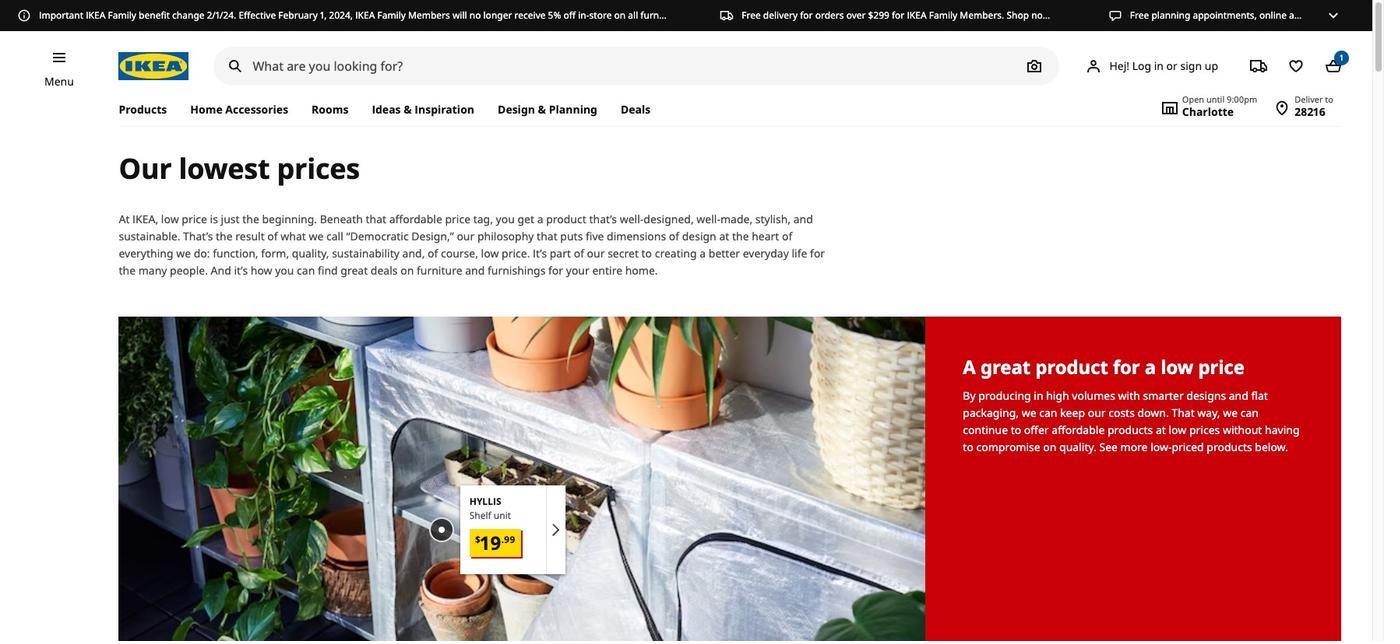 Task type: vqa. For each thing, say whether or not it's contained in the screenshot.
16 PRODUCTS ELEMENT
no



Task type: describe. For each thing, give the bounding box(es) containing it.
hyllis shelf unit
[[469, 495, 511, 523]]

hej! log in or sign up
[[1110, 58, 1218, 73]]

see
[[1099, 440, 1118, 455]]

high
[[1046, 388, 1069, 403]]

sustainability
[[332, 246, 400, 261]]

hyllis
[[469, 495, 501, 509]]

learn
[[731, 9, 756, 22]]

hej!
[[1110, 58, 1130, 73]]

packaging,
[[963, 406, 1019, 420]]

to inside deliver to 28216
[[1325, 93, 1334, 105]]

"democratic
[[346, 229, 409, 244]]

prices inside by producing in high volumes with smarter designs and flat packaging, we can keep our costs down. that way, we can continue to offer affordable products at low prices without having to compromise on quality. see more low-priced products below.
[[1189, 423, 1220, 438]]

orders
[[815, 9, 844, 22]]

and inside by producing in high volumes with smarter designs and flat packaging, we can keep our costs down. that way, we can continue to offer affordable products at low prices without having to compromise on quality. see more low-priced products below.
[[1229, 388, 1249, 403]]

free for free planning appointments, online and in-store
[[1130, 9, 1149, 22]]

that's
[[183, 229, 213, 244]]

can inside at ikea, low price is just the beginning. beneath that affordable price tag, you get a product that's well-designed, well-made, stylish, and sustainable. that's the result of what we call "democratic design," our philosophy that puts five dimensions of design at the heart of everything we do: function, form, quality, sustainability and, of course, low price. it's part of our secret to creating a better everyday life for the many people. and it's how you can find great deals on furniture and furnishings for your entire home.
[[297, 263, 315, 278]]

products shown on image element
[[460, 486, 565, 575]]

deliver to 28216
[[1295, 93, 1334, 119]]

without
[[1223, 423, 1262, 438]]

we up offer
[[1022, 406, 1037, 420]]

& for ideas
[[404, 102, 412, 117]]

décor.
[[701, 9, 728, 22]]

0 horizontal spatial products
[[1108, 423, 1153, 438]]

1 horizontal spatial can
[[1039, 406, 1057, 420]]

free delivery for orders over $299 for ikea family members. shop now through feb 3 link
[[720, 9, 1114, 23]]

will
[[453, 9, 467, 22]]

delivery
[[763, 9, 798, 22]]

all
[[628, 9, 638, 22]]

products link
[[119, 93, 179, 126]]

great inside at ikea, low price is just the beginning. beneath that affordable price tag, you get a product that's well-designed, well-made, stylish, and sustainable. that's the result of what we call "democratic design," our philosophy that puts five dimensions of design at the heart of everything we do: function, form, quality, sustainability and, of course, low price. it's part of our secret to creating a better everyday life for the many people. and it's how you can find great deals on furniture and furnishings for your entire home.
[[341, 263, 368, 278]]

we up the without
[[1223, 406, 1238, 420]]

1 store from the left
[[589, 9, 612, 22]]

9:00pm
[[1227, 93, 1257, 105]]

affordable inside by producing in high volumes with smarter designs and flat packaging, we can keep our costs down. that way, we can continue to offer affordable products at low prices without having to compromise on quality. see more low-priced products below.
[[1052, 423, 1105, 438]]

find
[[318, 263, 338, 278]]

more
[[758, 9, 781, 22]]

call
[[326, 229, 343, 244]]

& for design
[[538, 102, 546, 117]]

2 store from the left
[[1320, 9, 1342, 22]]

longer
[[483, 9, 512, 22]]

at
[[119, 212, 130, 227]]

feb
[[1091, 9, 1107, 22]]

members.
[[960, 9, 1004, 22]]

the down just
[[216, 229, 233, 244]]

2024,
[[329, 9, 353, 22]]

home accessories
[[190, 102, 288, 117]]

entire
[[592, 263, 622, 278]]

1 horizontal spatial you
[[496, 212, 515, 227]]

low up smarter
[[1161, 354, 1194, 380]]

down.
[[1138, 406, 1169, 420]]

0 vertical spatial furniture
[[641, 9, 680, 22]]

furniture inside at ikea, low price is just the beginning. beneath that affordable price tag, you get a product that's well-designed, well-made, stylish, and sustainable. that's the result of what we call "democratic design," our philosophy that puts five dimensions of design at the heart of everything we do: function, form, quality, sustainability and, of course, low price. it's part of our secret to creating a better everyday life for the many people. and it's how you can find great deals on furniture and furnishings for your entire home.
[[417, 263, 462, 278]]

continue
[[963, 423, 1008, 438]]

to up compromise
[[1011, 423, 1021, 438]]

tag,
[[473, 212, 493, 227]]

creating
[[655, 246, 697, 261]]

home.
[[625, 263, 658, 278]]

and
[[211, 263, 231, 278]]

shop
[[1007, 9, 1029, 22]]

home accessories link
[[179, 93, 300, 126]]

low-
[[1151, 440, 1172, 455]]

for up with
[[1113, 354, 1140, 380]]

1 horizontal spatial a
[[700, 246, 706, 261]]

rooms
[[312, 102, 348, 117]]

1 horizontal spatial products
[[1207, 440, 1252, 455]]

ikea inside "link"
[[907, 9, 927, 22]]

low down philosophy
[[481, 246, 499, 261]]

shelf
[[469, 509, 491, 523]]

producing
[[979, 388, 1031, 403]]

of up life
[[782, 229, 793, 244]]

for right '$299'
[[892, 9, 905, 22]]

what
[[281, 229, 306, 244]]

5%
[[548, 9, 561, 22]]

everyday
[[743, 246, 789, 261]]

at ikea, low price is just the beginning. beneath that affordable price tag, you get a product that's well-designed, well-made, stylish, and sustainable. that's the result of what we call "democratic design," our philosophy that puts five dimensions of design at the heart of everything we do: function, form, quality, sustainability and, of course, low price. it's part of our secret to creating a better everyday life for the many people. and it's how you can find great deals on furniture and furnishings for your entire home.
[[119, 212, 825, 278]]

up
[[1205, 58, 1218, 73]]

price.
[[502, 246, 530, 261]]

on inside by producing in high volumes with smarter designs and flat packaging, we can keep our costs down. that way, we can continue to offer affordable products at low prices without having to compromise on quality. see more low-priced products below.
[[1043, 440, 1057, 455]]

1 ikea from the left
[[86, 9, 105, 22]]

products
[[119, 102, 167, 117]]

menu
[[44, 74, 74, 89]]

life
[[792, 246, 807, 261]]

smarter
[[1143, 388, 1184, 403]]

off
[[564, 9, 576, 22]]

1 vertical spatial product
[[1035, 354, 1108, 380]]

$ 19 . 99
[[475, 530, 515, 556]]

of down design,"
[[428, 246, 438, 261]]

until
[[1207, 93, 1225, 105]]

to down continue
[[963, 440, 974, 455]]

flat
[[1251, 388, 1268, 403]]

2 horizontal spatial price
[[1198, 354, 1245, 380]]

1 horizontal spatial price
[[445, 212, 471, 227]]

sustainable.
[[119, 229, 180, 244]]

way,
[[1198, 406, 1220, 420]]

or
[[1167, 58, 1178, 73]]

charlotte
[[1182, 104, 1234, 119]]

that
[[1172, 406, 1195, 420]]

2 well- from the left
[[697, 212, 721, 227]]

ideas
[[372, 102, 401, 117]]

below.
[[1255, 440, 1288, 455]]

important
[[39, 9, 83, 22]]

0 vertical spatial prices
[[277, 150, 360, 188]]

planning
[[1152, 9, 1191, 22]]

now
[[1032, 9, 1050, 22]]

2 vertical spatial a
[[1145, 354, 1156, 380]]

ideas & inspiration link
[[360, 93, 486, 126]]

your
[[566, 263, 590, 278]]

and right online
[[1289, 9, 1306, 22]]

of up 'your'
[[574, 246, 584, 261]]

1 family from the left
[[108, 9, 136, 22]]

3
[[1109, 9, 1114, 22]]

home
[[190, 102, 223, 117]]

free for free delivery for orders over $299 for ikea family members. shop now through feb 3
[[742, 9, 761, 22]]

2 in- from the left
[[1308, 9, 1320, 22]]

design
[[682, 229, 716, 244]]

2 horizontal spatial can
[[1241, 406, 1259, 420]]

costs
[[1109, 406, 1135, 420]]

appointments,
[[1193, 9, 1257, 22]]

designed,
[[644, 212, 694, 227]]

1,
[[320, 9, 327, 22]]

ikea,
[[132, 212, 158, 227]]

free planning appointments, online and in-store
[[1130, 9, 1342, 22]]

hej! log in or sign up link
[[1066, 51, 1237, 82]]



Task type: locate. For each thing, give the bounding box(es) containing it.
that
[[366, 212, 386, 227], [537, 229, 558, 244]]

products up more
[[1108, 423, 1153, 438]]

0 horizontal spatial furniture
[[417, 263, 462, 278]]

we up people.
[[176, 246, 191, 261]]

2 & from the left
[[538, 102, 546, 117]]

the down the everything
[[119, 263, 136, 278]]

store up 1
[[1320, 9, 1342, 22]]

and left décor.
[[682, 9, 699, 22]]

0 horizontal spatial store
[[589, 9, 612, 22]]

low right ikea, at top left
[[161, 212, 179, 227]]

products
[[1108, 423, 1153, 438], [1207, 440, 1252, 455]]

that up "democratic
[[366, 212, 386, 227]]

1 horizontal spatial furniture
[[641, 9, 680, 22]]

0 horizontal spatial well-
[[620, 212, 644, 227]]

furniture right all
[[641, 9, 680, 22]]

1 vertical spatial prices
[[1189, 423, 1220, 438]]

of up form,
[[267, 229, 278, 244]]

made,
[[721, 212, 753, 227]]

.
[[501, 534, 504, 547]]

our down five
[[587, 246, 605, 261]]

family left benefit
[[108, 9, 136, 22]]

members
[[408, 9, 450, 22]]

price up designs
[[1198, 354, 1245, 380]]

low down that
[[1169, 423, 1187, 438]]

a right get
[[537, 212, 543, 227]]

0 horizontal spatial great
[[341, 263, 368, 278]]

well-
[[620, 212, 644, 227], [697, 212, 721, 227]]

1 vertical spatial that
[[537, 229, 558, 244]]

free delivery for orders over $299 for ikea family members. shop now through feb 3
[[742, 9, 1114, 22]]

well- up design
[[697, 212, 721, 227]]

1 horizontal spatial &
[[538, 102, 546, 117]]

1 vertical spatial products
[[1207, 440, 1252, 455]]

0 horizontal spatial at
[[719, 229, 729, 244]]

the up result at the top
[[242, 212, 259, 227]]

2 horizontal spatial family
[[929, 9, 958, 22]]

in inside by producing in high volumes with smarter designs and flat packaging, we can keep our costs down. that way, we can continue to offer affordable products at low prices without having to compromise on quality. see more low-priced products below.
[[1034, 388, 1044, 403]]

well- up dimensions
[[620, 212, 644, 227]]

0 vertical spatial on
[[614, 9, 626, 22]]

1 horizontal spatial in
[[1154, 58, 1164, 73]]

function,
[[213, 246, 258, 261]]

toggle image
[[1321, 3, 1346, 28]]

deliver
[[1295, 93, 1323, 105]]

store
[[589, 9, 612, 22], [1320, 9, 1342, 22]]

1 horizontal spatial well-
[[697, 212, 721, 227]]

heart
[[752, 229, 779, 244]]

at inside at ikea, low price is just the beginning. beneath that affordable price tag, you get a product that's well-designed, well-made, stylish, and sustainable. that's the result of what we call "democratic design," our philosophy that puts five dimensions of design at the heart of everything we do: function, form, quality, sustainability and, of course, low price. it's part of our secret to creating a better everyday life for the many people. and it's how you can find great deals on furniture and furnishings for your entire home.
[[719, 229, 729, 244]]

store right the off
[[589, 9, 612, 22]]

2 free from the left
[[1130, 9, 1149, 22]]

1 vertical spatial in
[[1034, 388, 1044, 403]]

in left or at right
[[1154, 58, 1164, 73]]

philosophy
[[477, 229, 534, 244]]

0 vertical spatial great
[[341, 263, 368, 278]]

at up better
[[719, 229, 729, 244]]

online
[[1260, 9, 1287, 22]]

for down part
[[548, 263, 563, 278]]

0 vertical spatial in
[[1154, 58, 1164, 73]]

3 family from the left
[[929, 9, 958, 22]]

for left the orders
[[800, 9, 813, 22]]

log
[[1132, 58, 1151, 73]]

and
[[682, 9, 699, 22], [1289, 9, 1306, 22], [794, 212, 813, 227], [465, 263, 485, 278], [1229, 388, 1249, 403]]

1 vertical spatial a
[[700, 246, 706, 261]]

0 horizontal spatial ikea
[[86, 9, 105, 22]]

0 horizontal spatial you
[[275, 263, 294, 278]]

unit
[[494, 509, 511, 523]]

great up producing
[[981, 354, 1031, 380]]

product inside at ikea, low price is just the beginning. beneath that affordable price tag, you get a product that's well-designed, well-made, stylish, and sustainable. that's the result of what we call "democratic design," our philosophy that puts five dimensions of design at the heart of everything we do: function, form, quality, sustainability and, of course, low price. it's part of our secret to creating a better everyday life for the many people. and it's how you can find great deals on furniture and furnishings for your entire home.
[[546, 212, 586, 227]]

over
[[846, 9, 866, 22]]

you down form,
[[275, 263, 294, 278]]

1 horizontal spatial our
[[587, 246, 605, 261]]

having
[[1265, 423, 1300, 438]]

form,
[[261, 246, 289, 261]]

1 vertical spatial at
[[1156, 423, 1166, 438]]

to
[[1325, 93, 1334, 105], [642, 246, 652, 261], [1011, 423, 1021, 438], [963, 440, 974, 455]]

ideas & inspiration
[[372, 102, 474, 117]]

many
[[138, 263, 167, 278]]

0 vertical spatial that
[[366, 212, 386, 227]]

1 free from the left
[[742, 9, 761, 22]]

0 horizontal spatial free
[[742, 9, 761, 22]]

more
[[1121, 440, 1148, 455]]

0 horizontal spatial &
[[404, 102, 412, 117]]

0 horizontal spatial a
[[537, 212, 543, 227]]

& inside ideas & inspiration link
[[404, 102, 412, 117]]

part
[[550, 246, 571, 261]]

do:
[[194, 246, 210, 261]]

priced
[[1172, 440, 1204, 455]]

None search field
[[214, 47, 1060, 86]]

1 well- from the left
[[620, 212, 644, 227]]

free planning appointments, online and in-store link
[[1108, 9, 1342, 23]]

deals
[[621, 102, 651, 117]]

0 vertical spatial a
[[537, 212, 543, 227]]

99
[[504, 534, 515, 547]]

people.
[[170, 263, 208, 278]]

0 horizontal spatial in
[[1034, 388, 1044, 403]]

2 family from the left
[[377, 9, 406, 22]]

prices down way,
[[1189, 423, 1220, 438]]

in- right the off
[[578, 9, 589, 22]]

free left delivery
[[742, 9, 761, 22]]

that's
[[589, 212, 617, 227]]

affordable inside at ikea, low price is just the beginning. beneath that affordable price tag, you get a product that's well-designed, well-made, stylish, and sustainable. that's the result of what we call "democratic design," our philosophy that puts five dimensions of design at the heart of everything we do: function, form, quality, sustainability and, of course, low price. it's part of our secret to creating a better everyday life for the many people. and it's how you can find great deals on furniture and furnishings for your entire home.
[[389, 212, 442, 227]]

through
[[1053, 9, 1088, 22]]

to right deliver
[[1325, 93, 1334, 105]]

0 vertical spatial product
[[546, 212, 586, 227]]

can down "quality,"
[[297, 263, 315, 278]]

1 horizontal spatial affordable
[[1052, 423, 1105, 438]]

on down and,
[[401, 263, 414, 278]]

0 horizontal spatial product
[[546, 212, 586, 227]]

low
[[161, 212, 179, 227], [481, 246, 499, 261], [1161, 354, 1194, 380], [1169, 423, 1187, 438]]

0 vertical spatial you
[[496, 212, 515, 227]]

in left high
[[1034, 388, 1044, 403]]

a down design
[[700, 246, 706, 261]]

1 horizontal spatial ikea
[[355, 9, 375, 22]]

offer
[[1024, 423, 1049, 438]]

we up "quality,"
[[309, 229, 324, 244]]

no
[[470, 9, 481, 22]]

quality.
[[1059, 440, 1097, 455]]

our
[[119, 150, 172, 188]]

1 vertical spatial affordable
[[1052, 423, 1105, 438]]

1 vertical spatial on
[[401, 263, 414, 278]]

to up home.
[[642, 246, 652, 261]]

the down made,
[[732, 229, 749, 244]]

0 horizontal spatial on
[[401, 263, 414, 278]]

free right the 3
[[1130, 9, 1149, 22]]

affordable up the quality.
[[1052, 423, 1105, 438]]

2 horizontal spatial ikea
[[907, 9, 927, 22]]

on left all
[[614, 9, 626, 22]]

puts
[[560, 229, 583, 244]]

at inside by producing in high volumes with smarter designs and flat packaging, we can keep our costs down. that way, we can continue to offer affordable products at low prices without having to compromise on quality. see more low-priced products below.
[[1156, 423, 1166, 438]]

great down the 'sustainability'
[[341, 263, 368, 278]]

ikea right '$299'
[[907, 9, 927, 22]]

family left members
[[377, 9, 406, 22]]

furniture down the course,
[[417, 263, 462, 278]]

family left members.
[[929, 9, 958, 22]]

1 vertical spatial you
[[275, 263, 294, 278]]

design,"
[[412, 229, 454, 244]]

price up that's
[[182, 212, 207, 227]]

1 horizontal spatial great
[[981, 354, 1031, 380]]

0 vertical spatial at
[[719, 229, 729, 244]]

in inside 'link'
[[1154, 58, 1164, 73]]

& right design
[[538, 102, 546, 117]]

2 vertical spatial our
[[1088, 406, 1106, 420]]

prices
[[277, 150, 360, 188], [1189, 423, 1220, 438]]

low inside by producing in high volumes with smarter designs and flat packaging, we can keep our costs down. that way, we can continue to offer affordable products at low prices without having to compromise on quality. see more low-priced products below.
[[1169, 423, 1187, 438]]

our inside by producing in high volumes with smarter designs and flat packaging, we can keep our costs down. that way, we can continue to offer affordable products at low prices without having to compromise on quality. see more low-priced products below.
[[1088, 406, 1106, 420]]

on inside at ikea, low price is just the beginning. beneath that affordable price tag, you get a product that's well-designed, well-made, stylish, and sustainable. that's the result of what we call "democratic design," our philosophy that puts five dimensions of design at the heart of everything we do: function, form, quality, sustainability and, of course, low price. it's part of our secret to creating a better everyday life for the many people. and it's how you can find great deals on furniture and furnishings for your entire home.
[[401, 263, 414, 278]]

in for or
[[1154, 58, 1164, 73]]

volumes
[[1072, 388, 1115, 403]]

3 ikea from the left
[[907, 9, 927, 22]]

on
[[614, 9, 626, 22], [401, 263, 414, 278], [1043, 440, 1057, 455]]

ikea logotype, go to start page image
[[119, 52, 189, 80]]

design
[[498, 102, 535, 117]]

for
[[800, 9, 813, 22], [892, 9, 905, 22], [810, 246, 825, 261], [548, 263, 563, 278], [1113, 354, 1140, 380]]

1 horizontal spatial product
[[1035, 354, 1108, 380]]

free inside free planning appointments, online and in-store link
[[1130, 9, 1149, 22]]

product
[[546, 212, 586, 227], [1035, 354, 1108, 380]]

keep
[[1060, 406, 1085, 420]]

design & planning link
[[486, 93, 609, 126]]

with
[[1118, 388, 1140, 403]]

deals
[[371, 263, 398, 278]]

our down volumes
[[1088, 406, 1106, 420]]

can up the without
[[1241, 406, 1259, 420]]

product up puts
[[546, 212, 586, 227]]

furnishings
[[488, 263, 546, 278]]

is
[[210, 212, 218, 227]]

to inside at ikea, low price is just the beginning. beneath that affordable price tag, you get a product that's well-designed, well-made, stylish, and sustainable. that's the result of what we call "democratic design," our philosophy that puts five dimensions of design at the heart of everything we do: function, form, quality, sustainability and, of course, low price. it's part of our secret to creating a better everyday life for the many people. and it's how you can find great deals on furniture and furnishings for your entire home.
[[642, 246, 652, 261]]

1 horizontal spatial in-
[[1308, 9, 1320, 22]]

1 horizontal spatial prices
[[1189, 423, 1220, 438]]

prices up beneath
[[277, 150, 360, 188]]

of
[[267, 229, 278, 244], [669, 229, 679, 244], [782, 229, 793, 244], [428, 246, 438, 261], [574, 246, 584, 261]]

you up philosophy
[[496, 212, 515, 227]]

it's
[[533, 246, 547, 261]]

2 horizontal spatial a
[[1145, 354, 1156, 380]]

get
[[518, 212, 534, 227]]

2 vertical spatial on
[[1043, 440, 1057, 455]]

it's
[[234, 263, 248, 278]]

that up it's
[[537, 229, 558, 244]]

1 horizontal spatial on
[[614, 9, 626, 22]]

secret
[[608, 246, 639, 261]]

family
[[108, 9, 136, 22], [377, 9, 406, 22], [929, 9, 958, 22]]

Search by product text field
[[214, 47, 1060, 86]]

&
[[404, 102, 412, 117], [538, 102, 546, 117]]

0 horizontal spatial our
[[457, 229, 475, 244]]

in- left "toggle" image
[[1308, 9, 1320, 22]]

can
[[297, 263, 315, 278], [1039, 406, 1057, 420], [1241, 406, 1259, 420]]

& inside design & planning link
[[538, 102, 546, 117]]

price left tag,
[[445, 212, 471, 227]]

0 horizontal spatial can
[[297, 263, 315, 278]]

we
[[309, 229, 324, 244], [176, 246, 191, 261], [1022, 406, 1037, 420], [1223, 406, 1238, 420]]

1 link
[[1318, 51, 1349, 82]]

$
[[475, 534, 480, 547]]

2 ikea from the left
[[355, 9, 375, 22]]

1 in- from the left
[[578, 9, 589, 22]]

0 horizontal spatial prices
[[277, 150, 360, 188]]

in-
[[578, 9, 589, 22], [1308, 9, 1320, 22]]

designs
[[1187, 388, 1226, 403]]

& right the ideas
[[404, 102, 412, 117]]

products down the without
[[1207, 440, 1252, 455]]

2 horizontal spatial on
[[1043, 440, 1057, 455]]

1 vertical spatial our
[[587, 246, 605, 261]]

and down the course,
[[465, 263, 485, 278]]

important ikea family benefit change 2/1/24. effective february 1, 2024, ikea family members will no longer receive 5% off in-store on all furniture and décor. learn more link
[[17, 9, 781, 23]]

1 & from the left
[[404, 102, 412, 117]]

0 horizontal spatial affordable
[[389, 212, 442, 227]]

product up high
[[1035, 354, 1108, 380]]

receive
[[515, 9, 546, 22]]

0 vertical spatial products
[[1108, 423, 1153, 438]]

our up the course,
[[457, 229, 475, 244]]

1 horizontal spatial that
[[537, 229, 558, 244]]

grejig shoe rack next to a white wall with a white umbrella standing next to it. image
[[119, 317, 926, 642]]

in for high
[[1034, 388, 1044, 403]]

19
[[480, 530, 501, 556]]

2 horizontal spatial our
[[1088, 406, 1106, 420]]

and left 'flat'
[[1229, 388, 1249, 403]]

1 horizontal spatial store
[[1320, 9, 1342, 22]]

ikea right "2024,"
[[355, 9, 375, 22]]

0 horizontal spatial family
[[108, 9, 136, 22]]

affordable up design,"
[[389, 212, 442, 227]]

our lowest prices
[[119, 150, 360, 188]]

1 horizontal spatial at
[[1156, 423, 1166, 438]]

at up low-
[[1156, 423, 1166, 438]]

1 vertical spatial great
[[981, 354, 1031, 380]]

0 horizontal spatial that
[[366, 212, 386, 227]]

open until 9:00pm charlotte
[[1182, 93, 1257, 119]]

family inside "link"
[[929, 9, 958, 22]]

our
[[457, 229, 475, 244], [587, 246, 605, 261], [1088, 406, 1106, 420]]

1 vertical spatial furniture
[[417, 263, 462, 278]]

accessories
[[225, 102, 288, 117]]

1 horizontal spatial family
[[377, 9, 406, 22]]

a up smarter
[[1145, 354, 1156, 380]]

0 horizontal spatial price
[[182, 212, 207, 227]]

1 horizontal spatial free
[[1130, 9, 1149, 22]]

by producing in high volumes with smarter designs and flat packaging, we can keep our costs down. that way, we can continue to offer affordable products at low prices without having to compromise on quality. see more low-priced products below.
[[963, 388, 1300, 455]]

result
[[235, 229, 265, 244]]

of up creating
[[669, 229, 679, 244]]

for right life
[[810, 246, 825, 261]]

0 vertical spatial our
[[457, 229, 475, 244]]

0 vertical spatial affordable
[[389, 212, 442, 227]]

0 horizontal spatial in-
[[578, 9, 589, 22]]

and right stylish,
[[794, 212, 813, 227]]

on down offer
[[1043, 440, 1057, 455]]

$299
[[868, 9, 889, 22]]

ikea right the important
[[86, 9, 105, 22]]

can down high
[[1039, 406, 1057, 420]]

free inside "free delivery for orders over $299 for ikea family members. shop now through feb 3" "link"
[[742, 9, 761, 22]]



